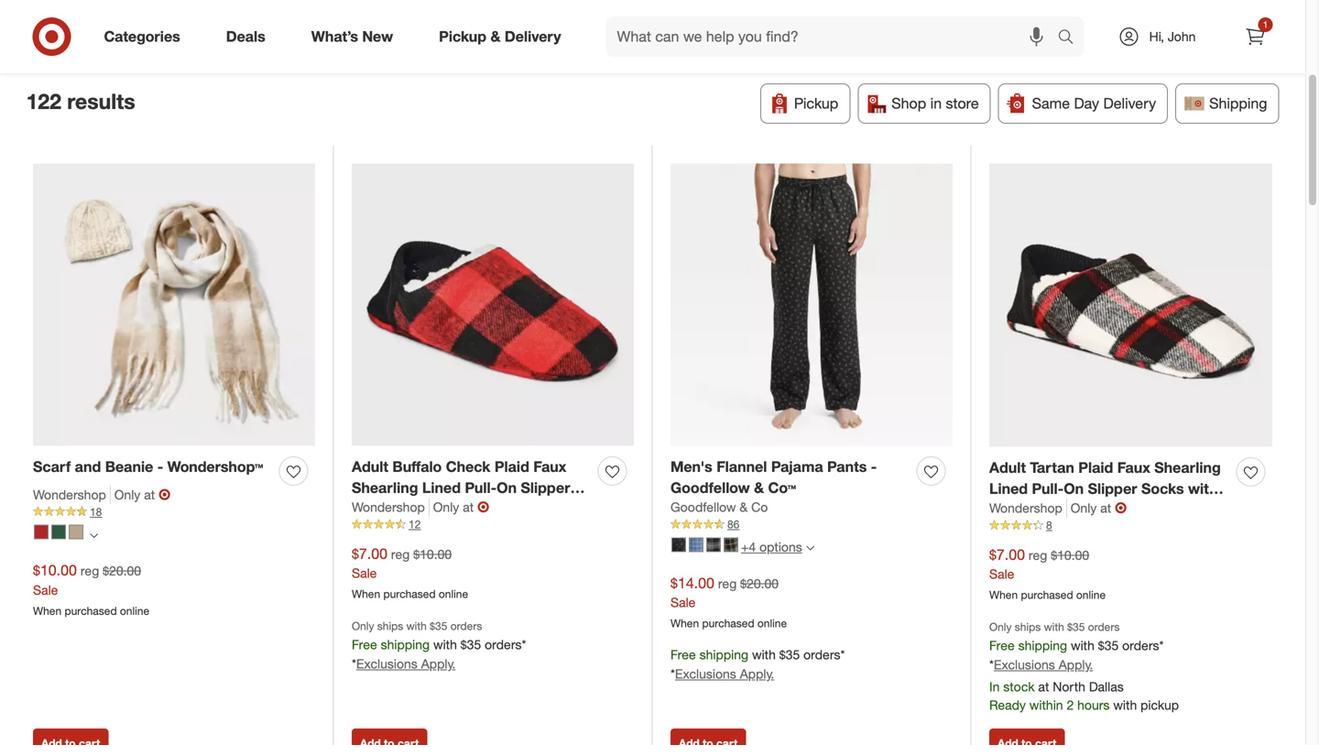 Task type: locate. For each thing, give the bounding box(es) containing it.
1 horizontal spatial wondershop™
[[990, 521, 1086, 539]]

wondershop™ down huggable
[[990, 521, 1086, 539]]

delivery left featured
[[505, 28, 561, 45]]

0 horizontal spatial $7.00 reg $10.00 sale when purchased online
[[352, 545, 468, 601]]

what's
[[311, 28, 358, 45]]

$20.00
[[103, 563, 141, 579], [741, 575, 779, 591]]

0 vertical spatial pickup
[[439, 28, 487, 45]]

purchased down "8"
[[1021, 588, 1074, 602]]

wondershop link up "8"
[[990, 499, 1067, 517]]

2 horizontal spatial shipping
[[1019, 638, 1068, 654]]

shipping button
[[1176, 83, 1280, 124]]

socks
[[1142, 480, 1185, 497]]

$7.00 for only ships with $35 orders free shipping with $35 orders* * exclusions apply. in stock at  north dallas ready within 2 hours with pickup
[[990, 546, 1025, 563]]

orders* inside only ships with $35 orders free shipping with $35 orders* * exclusions apply.
[[485, 637, 526, 653]]

* inside only ships with $35 orders free shipping with $35 orders* * exclusions apply.
[[352, 656, 356, 672]]

shipping for only ships with $35 orders free shipping with $35 orders* * exclusions apply. in stock at  north dallas ready within 2 hours with pickup
[[1019, 638, 1068, 654]]

delivery for same day delivery
[[1104, 94, 1157, 112]]

green image left tan icon on the bottom
[[51, 525, 66, 539]]

$14.00 reg $20.00 sale when purchased online
[[671, 574, 787, 630]]

when down huggable
[[990, 588, 1018, 602]]

goodfellow up '86'
[[671, 499, 736, 515]]

0 horizontal spatial apply.
[[421, 656, 456, 672]]

sale inside $14.00 reg $20.00 sale when purchased online
[[671, 594, 696, 610]]

1 horizontal spatial $7.00
[[990, 546, 1025, 563]]

$7.00 reg $10.00 sale when purchased online down "8"
[[990, 546, 1106, 602]]

wondershop™ up 18 link
[[167, 458, 263, 476]]

exclusions apply. button
[[356, 655, 456, 673], [994, 656, 1094, 674], [675, 665, 775, 683]]

sale
[[352, 565, 377, 581], [990, 566, 1015, 582], [33, 582, 58, 598], [671, 594, 696, 610]]

$20.00 inside $10.00 reg $20.00 sale when purchased online
[[103, 563, 141, 579]]

2 horizontal spatial $10.00
[[1051, 547, 1090, 563]]

$10.00 down the red icon
[[33, 561, 77, 579]]

with
[[1189, 480, 1218, 497], [406, 619, 427, 633], [1044, 620, 1065, 634], [433, 637, 457, 653], [1071, 638, 1095, 654], [752, 647, 776, 663], [1114, 697, 1137, 713]]

* for only ships with $35 orders free shipping with $35 orders* * exclusions apply.
[[352, 656, 356, 672]]

filter
[[66, 36, 98, 54]]

faux
[[1118, 459, 1151, 477]]

86
[[728, 517, 740, 531]]

with inside the free shipping with $35 orders* * exclusions apply.
[[752, 647, 776, 663]]

1 horizontal spatial exclusions apply. button
[[675, 665, 775, 683]]

exclusions inside the free shipping with $35 orders* * exclusions apply.
[[675, 666, 737, 682]]

red image
[[34, 525, 49, 539]]

0 horizontal spatial ships
[[377, 619, 403, 633]]

wondershop up 18
[[33, 487, 106, 503]]

-
[[157, 458, 163, 476], [871, 458, 877, 476], [1175, 501, 1181, 518]]

wondershop only at ¬ for adult
[[990, 499, 1127, 517]]

1 horizontal spatial delivery
[[1104, 94, 1157, 112]]

$35
[[430, 619, 448, 633], [1068, 620, 1085, 634], [461, 637, 481, 653], [1099, 638, 1119, 654], [780, 647, 800, 663]]

online for men's flannel pajama pants - goodfellow & co™
[[758, 616, 787, 630]]

orders for only ships with $35 orders free shipping with $35 orders* * exclusions apply. in stock at  north dallas ready within 2 hours with pickup
[[1088, 620, 1120, 634]]

reg inside $10.00 reg $20.00 sale when purchased online
[[80, 563, 99, 579]]

at down slipper
[[1101, 500, 1112, 516]]

orders* inside the free shipping with $35 orders* * exclusions apply.
[[804, 647, 845, 663]]

0 horizontal spatial ¬
[[159, 486, 171, 504]]

pajama
[[771, 458, 823, 476]]

men's flannel pajama pants - goodfellow & co™ image
[[671, 164, 953, 446], [671, 164, 953, 446]]

0 horizontal spatial green image
[[51, 525, 66, 539]]

0 vertical spatial goodfellow
[[671, 479, 750, 497]]

filter button
[[26, 25, 111, 65]]

ships inside the only ships with $35 orders free shipping with $35 orders* * exclusions apply. in stock at  north dallas ready within 2 hours with pickup
[[1015, 620, 1041, 634]]

shop in store
[[892, 94, 979, 112]]

orders*
[[485, 637, 526, 653], [1123, 638, 1164, 654], [804, 647, 845, 663]]

0 horizontal spatial -
[[157, 458, 163, 476]]

brand
[[664, 36, 704, 54]]

$35 for free shipping with $35 orders* * exclusions apply.
[[780, 647, 800, 663]]

orders* for only ships with $35 orders free shipping with $35 orders* * exclusions apply.
[[485, 637, 526, 653]]

deals link
[[211, 16, 288, 57]]

only
[[114, 487, 140, 503], [433, 499, 459, 515], [1071, 500, 1097, 516], [352, 619, 374, 633], [990, 620, 1012, 634]]

1 horizontal spatial shipping
[[700, 647, 749, 663]]

12
[[409, 517, 421, 531]]

only inside only ships with $35 orders free shipping with $35 orders* * exclusions apply.
[[352, 619, 374, 633]]

wondershop link up 12
[[352, 498, 430, 517]]

& inside men's flannel pajama pants - goodfellow & co™
[[754, 479, 764, 497]]

0 horizontal spatial orders*
[[485, 637, 526, 653]]

and
[[75, 458, 101, 476]]

sale for men's flannel pajama pants - goodfellow & co™
[[671, 594, 696, 610]]

online for scarf and beanie - wondershop™
[[120, 604, 149, 618]]

$10.00 for only ships with $35 orders free shipping with $35 orders* * exclusions apply.
[[414, 546, 452, 562]]

goodfellow inside men's flannel pajama pants - goodfellow & co™
[[671, 479, 750, 497]]

1 horizontal spatial exclusions
[[675, 666, 737, 682]]

$10.00
[[414, 546, 452, 562], [1051, 547, 1090, 563], [33, 561, 77, 579]]

with inside 'adult tartan plaid faux shearling lined pull-on slipper socks with huggable heel & grippers - wondershop™ ivory/black'
[[1189, 480, 1218, 497]]

gray image
[[707, 537, 721, 552]]

+4
[[741, 539, 756, 555]]

delivery right day
[[1104, 94, 1157, 112]]

ships inside only ships with $35 orders free shipping with $35 orders* * exclusions apply.
[[377, 619, 403, 633]]

0 horizontal spatial $20.00
[[103, 563, 141, 579]]

0 horizontal spatial orders
[[451, 619, 482, 633]]

2 horizontal spatial free
[[990, 638, 1015, 654]]

0 horizontal spatial wondershop link
[[33, 486, 111, 504]]

1 horizontal spatial orders*
[[804, 647, 845, 663]]

* inside the only ships with $35 orders free shipping with $35 orders* * exclusions apply. in stock at  north dallas ready within 2 hours with pickup
[[990, 657, 994, 673]]

0 horizontal spatial pickup
[[439, 28, 487, 45]]

&
[[491, 28, 501, 45], [754, 479, 764, 497], [740, 499, 748, 515], [1096, 501, 1106, 518]]

online
[[439, 587, 468, 601], [1077, 588, 1106, 602], [120, 604, 149, 618], [758, 616, 787, 630]]

in
[[931, 94, 942, 112]]

reg down all colors image
[[80, 563, 99, 579]]

exclusions for only ships with $35 orders free shipping with $35 orders* * exclusions apply.
[[356, 656, 418, 672]]

shipping inside the free shipping with $35 orders* * exclusions apply.
[[700, 647, 749, 663]]

0 horizontal spatial exclusions
[[356, 656, 418, 672]]

orders inside only ships with $35 orders free shipping with $35 orders* * exclusions apply.
[[451, 619, 482, 633]]

wondershop for adult
[[990, 500, 1063, 516]]

- right pants
[[871, 458, 877, 476]]

wondershop only at ¬ up "8"
[[990, 499, 1127, 517]]

¬ up 18 link
[[159, 486, 171, 504]]

store
[[946, 94, 979, 112]]

0 horizontal spatial deals
[[226, 28, 266, 45]]

wondershop only at ¬ up 12
[[352, 498, 490, 516]]

orders
[[451, 619, 482, 633], [1088, 620, 1120, 634]]

$20.00 for $10.00
[[103, 563, 141, 579]]

$20.00 inside $14.00 reg $20.00 sale when purchased online
[[741, 575, 779, 591]]

deals for deals button at left top
[[492, 36, 529, 54]]

blue image
[[689, 537, 704, 552]]

wondershop down lined
[[990, 500, 1063, 516]]

0 horizontal spatial delivery
[[505, 28, 561, 45]]

2 horizontal spatial wondershop only at ¬
[[990, 499, 1127, 517]]

2 horizontal spatial *
[[990, 657, 994, 673]]

1
[[1263, 19, 1269, 30]]

purchased inside $10.00 reg $20.00 sale when purchased online
[[65, 604, 117, 618]]

all colors + 4 more colors element
[[806, 541, 814, 552]]

at for 8
[[1101, 500, 1112, 516]]

¬ up "12" link
[[478, 498, 490, 516]]

reg down "8"
[[1029, 547, 1048, 563]]

- inside men's flannel pajama pants - goodfellow & co™
[[871, 458, 877, 476]]

exclusions
[[356, 656, 418, 672], [994, 657, 1056, 673], [675, 666, 737, 682]]

shipping inside only ships with $35 orders free shipping with $35 orders* * exclusions apply.
[[381, 637, 430, 653]]

2 horizontal spatial ¬
[[1115, 499, 1127, 517]]

¬ for scarf
[[159, 486, 171, 504]]

purchased up the free shipping with $35 orders* * exclusions apply.
[[702, 616, 755, 630]]

1 horizontal spatial $20.00
[[741, 575, 779, 591]]

shearling
[[1155, 459, 1221, 477]]

0 horizontal spatial wondershop
[[33, 487, 106, 503]]

0 vertical spatial wondershop™
[[167, 458, 263, 476]]

beanie
[[105, 458, 153, 476]]

$35 inside the free shipping with $35 orders* * exclusions apply.
[[780, 647, 800, 663]]

featured button
[[552, 25, 641, 65]]

purchased inside $14.00 reg $20.00 sale when purchased online
[[702, 616, 755, 630]]

delivery inside pickup & delivery link
[[505, 28, 561, 45]]

1 horizontal spatial apply.
[[740, 666, 775, 682]]

when inside $14.00 reg $20.00 sale when purchased online
[[671, 616, 699, 630]]

- inside 'adult tartan plaid faux shearling lined pull-on slipper socks with huggable heel & grippers - wondershop™ ivory/black'
[[1175, 501, 1181, 518]]

$35 for only ships with $35 orders free shipping with $35 orders* * exclusions apply.
[[430, 619, 448, 633]]

at up "12" link
[[463, 499, 474, 515]]

scarf and beanie - wondershop™ image
[[33, 164, 315, 446], [33, 164, 315, 446]]

1 goodfellow from the top
[[671, 479, 750, 497]]

orders* inside the only ships with $35 orders free shipping with $35 orders* * exclusions apply. in stock at  north dallas ready within 2 hours with pickup
[[1123, 638, 1164, 654]]

1 horizontal spatial orders
[[1088, 620, 1120, 634]]

pants
[[828, 458, 867, 476]]

wondershop
[[33, 487, 106, 503], [352, 499, 425, 515], [990, 500, 1063, 516]]

free inside only ships with $35 orders free shipping with $35 orders* * exclusions apply.
[[352, 637, 377, 653]]

apply. inside the only ships with $35 orders free shipping with $35 orders* * exclusions apply. in stock at  north dallas ready within 2 hours with pickup
[[1059, 657, 1094, 673]]

tan image
[[69, 525, 83, 539]]

2 horizontal spatial orders*
[[1123, 638, 1164, 654]]

guest
[[368, 36, 408, 54]]

sale inside $10.00 reg $20.00 sale when purchased online
[[33, 582, 58, 598]]

apply. inside the free shipping with $35 orders* * exclusions apply.
[[740, 666, 775, 682]]

*
[[352, 656, 356, 672], [990, 657, 994, 673], [671, 666, 675, 682]]

pickup inside pickup & delivery link
[[439, 28, 487, 45]]

0 vertical spatial delivery
[[505, 28, 561, 45]]

online inside $10.00 reg $20.00 sale when purchased online
[[120, 604, 149, 618]]

when inside $10.00 reg $20.00 sale when purchased online
[[33, 604, 62, 618]]

when down $14.00
[[671, 616, 699, 630]]

at down the scarf and beanie - wondershop™ link
[[144, 487, 155, 503]]

1 horizontal spatial wondershop link
[[352, 498, 430, 517]]

tartan
[[1030, 459, 1075, 477]]

ships
[[377, 619, 403, 633], [1015, 620, 1041, 634]]

$14.00
[[671, 574, 715, 592]]

goodfellow
[[671, 479, 750, 497], [671, 499, 736, 515]]

goodfellow up goodfellow & co
[[671, 479, 750, 497]]

free
[[352, 637, 377, 653], [990, 638, 1015, 654], [671, 647, 696, 663]]

shop in store button
[[858, 83, 991, 124]]

wondershop up 12
[[352, 499, 425, 515]]

adult tartan plaid faux shearling lined pull-on slipper socks with huggable heel & grippers - wondershop™ ivory/black image
[[990, 164, 1273, 447], [990, 164, 1273, 447]]

shipping inside the only ships with $35 orders free shipping with $35 orders* * exclusions apply. in stock at  north dallas ready within 2 hours with pickup
[[1019, 638, 1068, 654]]

deals left price
[[226, 28, 266, 45]]

green image right "gray" image at the right bottom
[[724, 537, 739, 552]]

adult buffalo check plaid faux shearling lined pull-on slipper socks with huggable heel & grippers - wondershop™ red/black image
[[352, 164, 634, 446], [352, 164, 634, 446]]

¬
[[159, 486, 171, 504], [478, 498, 490, 516], [1115, 499, 1127, 517]]

type button
[[211, 25, 273, 65]]

free for only ships with $35 orders free shipping with $35 orders* * exclusions apply. in stock at  north dallas ready within 2 hours with pickup
[[990, 638, 1015, 654]]

- right beanie
[[157, 458, 163, 476]]

reg inside $14.00 reg $20.00 sale when purchased online
[[718, 575, 737, 591]]

0 horizontal spatial exclusions apply. button
[[356, 655, 456, 673]]

purchased down all colors image
[[65, 604, 117, 618]]

apply. inside only ships with $35 orders free shipping with $35 orders* * exclusions apply.
[[421, 656, 456, 672]]

1 horizontal spatial *
[[671, 666, 675, 682]]

purchased for adult tartan plaid faux shearling lined pull-on slipper socks with huggable heel & grippers - wondershop™ ivory/black
[[1021, 588, 1074, 602]]

1 vertical spatial pickup
[[794, 94, 839, 112]]

search
[[1050, 29, 1094, 47]]

reg for adult tartan plaid faux shearling lined pull-on slipper socks with huggable heel & grippers - wondershop™ ivory/black
[[1029, 547, 1048, 563]]

guest rating
[[368, 36, 454, 54]]

1 horizontal spatial ships
[[1015, 620, 1041, 634]]

0 horizontal spatial wondershop™
[[167, 458, 263, 476]]

at for 12
[[463, 499, 474, 515]]

2 horizontal spatial apply.
[[1059, 657, 1094, 673]]

+4 options button
[[663, 532, 823, 562]]

reg for scarf and beanie - wondershop™
[[80, 563, 99, 579]]

only for 8
[[1071, 500, 1097, 516]]

1 vertical spatial wondershop™
[[990, 521, 1086, 539]]

reg for men's flannel pajama pants - goodfellow & co™
[[718, 575, 737, 591]]

0 horizontal spatial $10.00
[[33, 561, 77, 579]]

exclusions inside only ships with $35 orders free shipping with $35 orders* * exclusions apply.
[[356, 656, 418, 672]]

deals
[[226, 28, 266, 45], [492, 36, 529, 54]]

deals for 'deals' link
[[226, 28, 266, 45]]

1 horizontal spatial green image
[[724, 537, 739, 552]]

pickup
[[439, 28, 487, 45], [794, 94, 839, 112]]

at up within
[[1039, 679, 1050, 695]]

$7.00
[[352, 545, 388, 563], [990, 546, 1025, 563]]

what's new link
[[296, 16, 416, 57]]

wondershop only at ¬ up 18
[[33, 486, 171, 504]]

0 horizontal spatial *
[[352, 656, 356, 672]]

orders inside the only ships with $35 orders free shipping with $35 orders* * exclusions apply. in stock at  north dallas ready within 2 hours with pickup
[[1088, 620, 1120, 634]]

when down the red icon
[[33, 604, 62, 618]]

& up co
[[754, 479, 764, 497]]

adult tartan plaid faux shearling lined pull-on slipper socks with huggable heel & grippers - wondershop™ ivory/black
[[990, 459, 1221, 539]]

1 vertical spatial goodfellow
[[671, 499, 736, 515]]

pickup & delivery
[[439, 28, 561, 45]]

when
[[352, 587, 380, 601], [990, 588, 1018, 602], [33, 604, 62, 618], [671, 616, 699, 630]]

2 horizontal spatial -
[[1175, 501, 1181, 518]]

1 horizontal spatial pickup
[[794, 94, 839, 112]]

deals inside button
[[492, 36, 529, 54]]

0 horizontal spatial shipping
[[381, 637, 430, 653]]

1 horizontal spatial $10.00
[[414, 546, 452, 562]]

purchased
[[384, 587, 436, 601], [1021, 588, 1074, 602], [65, 604, 117, 618], [702, 616, 755, 630]]

0 horizontal spatial wondershop only at ¬
[[33, 486, 171, 504]]

heel
[[1061, 501, 1092, 518]]

2 horizontal spatial exclusions
[[994, 657, 1056, 673]]

$10.00 for only ships with $35 orders free shipping with $35 orders* * exclusions apply. in stock at  north dallas ready within 2 hours with pickup
[[1051, 547, 1090, 563]]

wondershop link up 18
[[33, 486, 111, 504]]

2 horizontal spatial wondershop
[[990, 500, 1063, 516]]

ships for only ships with $35 orders free shipping with $35 orders* * exclusions apply.
[[377, 619, 403, 633]]

1 vertical spatial delivery
[[1104, 94, 1157, 112]]

free inside the only ships with $35 orders free shipping with $35 orders* * exclusions apply. in stock at  north dallas ready within 2 hours with pickup
[[990, 638, 1015, 654]]

2 horizontal spatial wondershop link
[[990, 499, 1067, 517]]

* for only ships with $35 orders free shipping with $35 orders* * exclusions apply. in stock at  north dallas ready within 2 hours with pickup
[[990, 657, 994, 673]]

$10.00 inside $10.00 reg $20.00 sale when purchased online
[[33, 561, 77, 579]]

all colors image
[[90, 532, 98, 540]]

type
[[227, 36, 258, 54]]

pickup
[[1141, 697, 1179, 713]]

1 horizontal spatial $7.00 reg $10.00 sale when purchased online
[[990, 546, 1106, 602]]

- down socks
[[1175, 501, 1181, 518]]

0 horizontal spatial free
[[352, 637, 377, 653]]

delivery for pickup & delivery
[[505, 28, 561, 45]]

0 horizontal spatial $7.00
[[352, 545, 388, 563]]

2 goodfellow from the top
[[671, 499, 736, 515]]

reg right $14.00
[[718, 575, 737, 591]]

¬ up 8 link
[[1115, 499, 1127, 517]]

reg
[[391, 546, 410, 562], [1029, 547, 1048, 563], [80, 563, 99, 579], [718, 575, 737, 591]]

plaid
[[1079, 459, 1114, 477]]

free inside the free shipping with $35 orders* * exclusions apply.
[[671, 647, 696, 663]]

$10.00 down "8"
[[1051, 547, 1090, 563]]

pickup inside "button"
[[794, 94, 839, 112]]

& down slipper
[[1096, 501, 1106, 518]]

at
[[144, 487, 155, 503], [463, 499, 474, 515], [1101, 500, 1112, 516], [1039, 679, 1050, 695]]

delivery inside same day delivery button
[[1104, 94, 1157, 112]]

What can we help you find? suggestions appear below search field
[[606, 16, 1063, 57]]

1 horizontal spatial free
[[671, 647, 696, 663]]

purchased for scarf and beanie - wondershop™
[[65, 604, 117, 618]]

when up only ships with $35 orders free shipping with $35 orders* * exclusions apply.
[[352, 587, 380, 601]]

deals right rating
[[492, 36, 529, 54]]

1 horizontal spatial deals
[[492, 36, 529, 54]]

reg down 12
[[391, 546, 410, 562]]

exclusions inside the only ships with $35 orders free shipping with $35 orders* * exclusions apply. in stock at  north dallas ready within 2 hours with pickup
[[994, 657, 1056, 673]]

black image
[[672, 537, 686, 552]]

green image
[[51, 525, 66, 539], [724, 537, 739, 552]]

1 horizontal spatial -
[[871, 458, 877, 476]]

online inside $14.00 reg $20.00 sale when purchased online
[[758, 616, 787, 630]]

$7.00 reg $10.00 sale when purchased online down 12
[[352, 545, 468, 601]]

$10.00 down 12
[[414, 546, 452, 562]]



Task type: describe. For each thing, give the bounding box(es) containing it.
+4 options
[[741, 539, 803, 555]]

ready
[[990, 697, 1026, 713]]

shipping for only ships with $35 orders free shipping with $35 orders* * exclusions apply.
[[381, 637, 430, 653]]

$7.00 reg $10.00 sale when purchased online for only ships with $35 orders free shipping with $35 orders* * exclusions apply. in stock at  north dallas ready within 2 hours with pickup
[[990, 546, 1106, 602]]

when for men's flannel pajama pants - goodfellow & co™
[[671, 616, 699, 630]]

& inside 'adult tartan plaid faux shearling lined pull-on slipper socks with huggable heel & grippers - wondershop™ ivory/black'
[[1096, 501, 1106, 518]]

only for 18
[[114, 487, 140, 503]]

wondershop for scarf
[[33, 487, 106, 503]]

goodfellow & co link
[[671, 498, 768, 517]]

1 horizontal spatial wondershop only at ¬
[[352, 498, 490, 516]]

when for scarf and beanie - wondershop™
[[33, 604, 62, 618]]

orders for only ships with $35 orders free shipping with $35 orders* * exclusions apply.
[[451, 619, 482, 633]]

$20.00 for $14.00
[[741, 575, 779, 591]]

orders* for only ships with $35 orders free shipping with $35 orders* * exclusions apply. in stock at  north dallas ready within 2 hours with pickup
[[1123, 638, 1164, 654]]

* inside the free shipping with $35 orders* * exclusions apply.
[[671, 666, 675, 682]]

co
[[752, 499, 768, 515]]

day
[[1074, 94, 1100, 112]]

only inside the only ships with $35 orders free shipping with $35 orders* * exclusions apply. in stock at  north dallas ready within 2 hours with pickup
[[990, 620, 1012, 634]]

lined
[[990, 480, 1028, 497]]

ships for only ships with $35 orders free shipping with $35 orders* * exclusions apply. in stock at  north dallas ready within 2 hours with pickup
[[1015, 620, 1041, 634]]

men's
[[671, 458, 713, 476]]

sale for scarf and beanie - wondershop™
[[33, 582, 58, 598]]

goodfellow & co
[[671, 499, 768, 515]]

deals button
[[477, 25, 545, 65]]

& left co
[[740, 499, 748, 515]]

price
[[296, 36, 330, 54]]

fpo/apo button
[[727, 25, 822, 65]]

18 link
[[33, 504, 315, 520]]

wondershop™ inside 'adult tartan plaid faux shearling lined pull-on slipper socks with huggable heel & grippers - wondershop™ ivory/black'
[[990, 521, 1086, 539]]

pickup & delivery link
[[424, 16, 584, 57]]

& right rating
[[491, 28, 501, 45]]

free shipping with $35 orders* * exclusions apply.
[[671, 647, 845, 682]]

adult
[[990, 459, 1026, 477]]

wondershop link for scarf
[[33, 486, 111, 504]]

wondershop link for adult
[[990, 499, 1067, 517]]

on
[[1064, 480, 1084, 497]]

rating
[[412, 36, 454, 54]]

1 horizontal spatial wondershop
[[352, 499, 425, 515]]

pickup for pickup
[[794, 94, 839, 112]]

fpo/apo
[[742, 36, 806, 54]]

12 link
[[352, 517, 634, 533]]

co™
[[768, 479, 796, 497]]

pickup for pickup & delivery
[[439, 28, 487, 45]]

hi, john
[[1150, 28, 1196, 44]]

grippers
[[1110, 501, 1171, 518]]

only for 12
[[433, 499, 459, 515]]

ivory/black
[[1090, 521, 1169, 539]]

featured
[[568, 36, 626, 54]]

new
[[362, 28, 393, 45]]

categories link
[[88, 16, 203, 57]]

options
[[760, 539, 803, 555]]

scarf and beanie - wondershop™
[[33, 458, 263, 476]]

when for adult tartan plaid faux shearling lined pull-on slipper socks with huggable heel & grippers - wondershop™ ivory/black
[[990, 588, 1018, 602]]

$7.00 for only ships with $35 orders free shipping with $35 orders* * exclusions apply.
[[352, 545, 388, 563]]

men's flannel pajama pants - goodfellow & co™ link
[[671, 456, 910, 498]]

categories
[[104, 28, 180, 45]]

wondershop only at ¬ for scarf
[[33, 486, 171, 504]]

huggable
[[990, 501, 1057, 518]]

stock
[[1004, 679, 1035, 695]]

only ships with $35 orders free shipping with $35 orders* * exclusions apply.
[[352, 619, 526, 672]]

at for 18
[[144, 487, 155, 503]]

sale for adult tartan plaid faux shearling lined pull-on slipper socks with huggable heel & grippers - wondershop™ ivory/black
[[990, 566, 1015, 582]]

price button
[[281, 25, 345, 65]]

brand button
[[649, 25, 719, 65]]

8
[[1047, 518, 1053, 532]]

john
[[1168, 28, 1196, 44]]

$10.00 reg $20.00 sale when purchased online
[[33, 561, 149, 618]]

what's new
[[311, 28, 393, 45]]

only ships with $35 orders free shipping with $35 orders* * exclusions apply. in stock at  north dallas ready within 2 hours with pickup
[[990, 620, 1179, 713]]

8 link
[[990, 517, 1273, 534]]

apply. for only ships with $35 orders free shipping with $35 orders* * exclusions apply.
[[421, 656, 456, 672]]

slipper
[[1088, 480, 1138, 497]]

men's flannel pajama pants - goodfellow & co™
[[671, 458, 877, 497]]

pull-
[[1032, 480, 1064, 497]]

adult tartan plaid faux shearling lined pull-on slipper socks with huggable heel & grippers - wondershop™ ivory/black link
[[990, 457, 1230, 539]]

same day delivery
[[1032, 94, 1157, 112]]

in
[[990, 679, 1000, 695]]

hours
[[1078, 697, 1110, 713]]

search button
[[1050, 16, 1094, 60]]

1 horizontal spatial ¬
[[478, 498, 490, 516]]

shipping
[[1210, 94, 1268, 112]]

apply. for only ships with $35 orders free shipping with $35 orders* * exclusions apply. in stock at  north dallas ready within 2 hours with pickup
[[1059, 657, 1094, 673]]

pickup button
[[760, 83, 851, 124]]

18
[[90, 505, 102, 519]]

2
[[1067, 697, 1074, 713]]

¬ for adult
[[1115, 499, 1127, 517]]

122
[[26, 89, 61, 114]]

all colors element
[[90, 529, 98, 540]]

north
[[1053, 679, 1086, 695]]

exclusions for only ships with $35 orders free shipping with $35 orders* * exclusions apply. in stock at  north dallas ready within 2 hours with pickup
[[994, 657, 1056, 673]]

hi,
[[1150, 28, 1165, 44]]

scarf and beanie - wondershop™ link
[[33, 456, 263, 477]]

2 horizontal spatial exclusions apply. button
[[994, 656, 1094, 674]]

scarf
[[33, 458, 71, 476]]

$7.00 reg $10.00 sale when purchased online for only ships with $35 orders free shipping with $35 orders* * exclusions apply.
[[352, 545, 468, 601]]

122 results
[[26, 89, 135, 114]]

shop
[[892, 94, 927, 112]]

dallas
[[1089, 679, 1124, 695]]

results
[[67, 89, 135, 114]]

sort button
[[119, 25, 204, 65]]

free for only ships with $35 orders free shipping with $35 orders* * exclusions apply.
[[352, 637, 377, 653]]

$35 for only ships with $35 orders free shipping with $35 orders* * exclusions apply. in stock at  north dallas ready within 2 hours with pickup
[[1068, 620, 1085, 634]]

at inside the only ships with $35 orders free shipping with $35 orders* * exclusions apply. in stock at  north dallas ready within 2 hours with pickup
[[1039, 679, 1050, 695]]

purchased up only ships with $35 orders free shipping with $35 orders* * exclusions apply.
[[384, 587, 436, 601]]

all colors + 4 more colors image
[[806, 544, 814, 552]]

guest rating button
[[353, 25, 470, 65]]

within
[[1030, 697, 1064, 713]]

1 link
[[1236, 16, 1276, 57]]

same
[[1032, 94, 1070, 112]]

purchased for men's flannel pajama pants - goodfellow & co™
[[702, 616, 755, 630]]

sort
[[160, 36, 188, 54]]

online for adult tartan plaid faux shearling lined pull-on slipper socks with huggable heel & grippers - wondershop™ ivory/black
[[1077, 588, 1106, 602]]

flannel
[[717, 458, 767, 476]]

86 link
[[671, 517, 953, 533]]



Task type: vqa. For each thing, say whether or not it's contained in the screenshot.
scrub daddy on the bottom of the page
no



